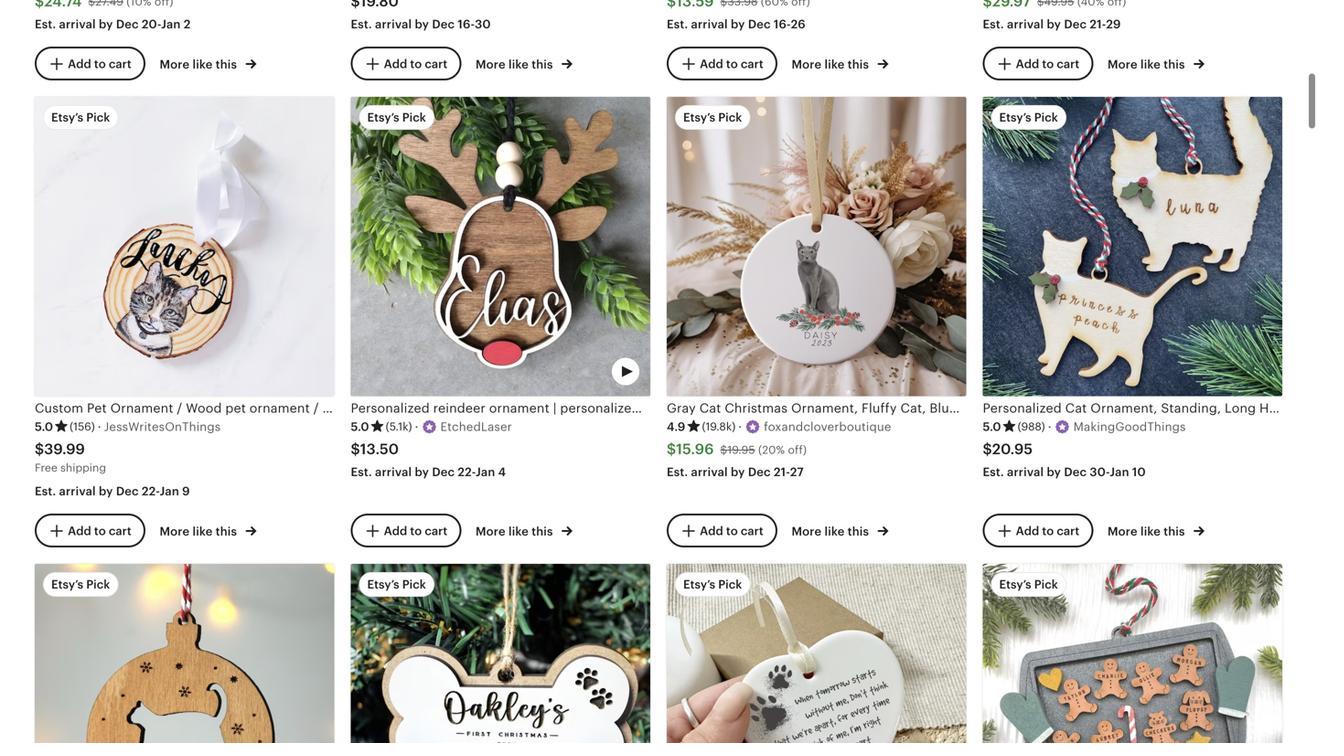 Task type: vqa. For each thing, say whether or not it's contained in the screenshot.
dec associated with Est. arrival by Dec 16-26
yes



Task type: locate. For each thing, give the bounding box(es) containing it.
add down $ 13.50 est. arrival by dec 22-jan 4
[[384, 525, 407, 538]]

(19.8k)
[[702, 421, 736, 433]]

1 horizontal spatial 5.0
[[351, 420, 369, 434]]

by for est. arrival by dec 16-26
[[731, 18, 745, 31]]

more down 30
[[476, 58, 506, 71]]

to down est. arrival by dec 16-30
[[410, 57, 422, 71]]

by left 26
[[731, 18, 745, 31]]

add to cart button down $ 20.95 est. arrival by dec 30-jan 10
[[983, 514, 1094, 548]]

arrival down 20.95
[[1007, 466, 1044, 480]]

this
[[216, 58, 237, 71], [532, 58, 553, 71], [848, 58, 869, 71], [1164, 58, 1185, 71], [216, 525, 237, 539], [532, 525, 553, 539], [848, 525, 869, 539], [1164, 525, 1185, 539]]

2 5.0 from the left
[[351, 420, 369, 434]]

1 5.0 from the left
[[35, 420, 53, 434]]

add to cart button down est. arrival by dec 20-jan 2
[[35, 46, 145, 81]]

dec for est. arrival by dec 21-29
[[1064, 18, 1087, 31]]

pick for pet loss memorial plaque, bereavement paw print keepsake to remember a loved pet / dog, personalised with name image
[[718, 578, 742, 592]]

jan left 2
[[161, 18, 181, 31]]

arrival down shipping
[[59, 485, 96, 499]]

more down 10
[[1108, 525, 1138, 539]]

like for more like this link under 26
[[825, 58, 845, 71]]

arrival down the 13.50
[[375, 466, 412, 480]]

arrival left 29
[[1007, 18, 1044, 31]]

this for more like this link under 27 at the bottom right of page
[[848, 525, 869, 539]]

more like this link down 26
[[792, 54, 889, 73]]

pick for gray cat christmas ornament, fluffy cat, blue cat, personalized ornament for pet, holiday, keepsake, memorial image at the right
[[718, 111, 742, 124]]

add to cart button down 'est. arrival by dec 21-27'
[[667, 514, 777, 548]]

to down est. arrival by dec 21-29
[[1042, 57, 1054, 71]]

· right (19.8k)
[[739, 420, 742, 434]]

16-
[[458, 18, 475, 31], [774, 18, 791, 31]]

add down est. arrival by dec 20-jan 2
[[68, 57, 91, 71]]

etsy's pick for gray cat christmas ornament, fluffy cat, blue cat, personalized ornament for pet, holiday, keepsake, memorial image at the right
[[683, 111, 742, 124]]

· right (988)
[[1048, 420, 1052, 434]]

22- left "4"
[[458, 466, 476, 480]]

more like this link down 27 at the bottom right of page
[[792, 521, 889, 540]]

0 horizontal spatial 5.0
[[35, 420, 53, 434]]

etsy's pick for custom pet ornament / wood pet ornament / pet portrait / christmas ornament / pet painting ornament / dog ornament / cat ornament image
[[51, 111, 110, 124]]

21-
[[1090, 18, 1106, 31], [774, 466, 790, 480]]

like for more like this link under 30
[[509, 58, 529, 71]]

cart down 'est. arrival by dec 21-27'
[[741, 525, 764, 538]]

add to cart button down est. arrival by dec 16-30
[[351, 46, 461, 81]]

arrival for est. arrival by dec 22-jan 9
[[59, 485, 96, 499]]

add to cart button
[[35, 46, 145, 81], [351, 46, 461, 81], [667, 46, 777, 81], [983, 46, 1094, 81], [35, 514, 145, 548], [351, 514, 461, 548], [667, 514, 777, 548], [983, 514, 1094, 548]]

0 horizontal spatial 21-
[[774, 466, 790, 480]]

dec inside $ 13.50 est. arrival by dec 22-jan 4
[[432, 466, 455, 480]]

arrival inside $ 20.95 est. arrival by dec 30-jan 10
[[1007, 466, 1044, 480]]

22- left 9 in the left bottom of the page
[[142, 485, 160, 499]]

dec left 30- at bottom right
[[1064, 466, 1087, 480]]

etsy's for cat christmas decoration, pet lover christmas gift, christmas tree decor, wooden tree ornament, personalised cat decoration, christmas cat image
[[51, 578, 83, 592]]

$ 20.95 est. arrival by dec 30-jan 10
[[983, 442, 1146, 480]]

add down est. arrival by dec 22-jan 9
[[68, 525, 91, 538]]

4 · from the left
[[1048, 420, 1052, 434]]

etsy's pick link
[[35, 564, 334, 744], [351, 564, 650, 744], [667, 564, 967, 744], [983, 564, 1283, 744]]

dec for est. arrival by dec 20-jan 2
[[116, 18, 139, 31]]

2 horizontal spatial 5.0
[[983, 420, 1001, 434]]

0 horizontal spatial 16-
[[458, 18, 475, 31]]

this for more like this link below 29
[[1164, 58, 1185, 71]]

add for more like this link under 27 at the bottom right of page
[[700, 525, 723, 538]]

custom dog ornament, gift for pet, dog bone ornament, dog name ornament, personalized ornament, custom dog ornament, pet sympathy, 2022 gift image
[[351, 564, 650, 744]]

etsy's for custom dog ornament, gift for pet, dog bone ornament, dog name ornament, personalized ornament, custom dog ornament, pet sympathy, 2022 gift image
[[367, 578, 399, 592]]

est. arrival by dec 21-29
[[983, 18, 1121, 31]]

5.0
[[35, 420, 53, 434], [351, 420, 369, 434], [983, 420, 1001, 434]]

add to cart button down $ 13.50 est. arrival by dec 22-jan 4
[[351, 514, 461, 548]]

cart for more like this link under 30
[[425, 57, 448, 71]]

add down est. arrival by dec 21-29
[[1016, 57, 1040, 71]]

to down $ 13.50 est. arrival by dec 22-jan 4
[[410, 525, 422, 538]]

29
[[1106, 18, 1121, 31]]

4
[[498, 466, 506, 480]]

add for more like this link under 10
[[1016, 525, 1040, 538]]

add to cart button down est. arrival by dec 21-29
[[983, 46, 1094, 81]]

by for est. arrival by dec 20-jan 2
[[99, 18, 113, 31]]

3 etsy's pick link from the left
[[667, 564, 967, 744]]

to down 'est. arrival by dec 21-27'
[[726, 525, 738, 538]]

dec left "4"
[[432, 466, 455, 480]]

add
[[68, 57, 91, 71], [384, 57, 407, 71], [700, 57, 723, 71], [1016, 57, 1040, 71], [68, 525, 91, 538], [384, 525, 407, 538], [700, 525, 723, 538], [1016, 525, 1040, 538]]

5.0 up the 13.50
[[351, 420, 369, 434]]

22-
[[458, 466, 476, 480], [142, 485, 160, 499]]

add to cart button down est. arrival by dec 22-jan 9
[[35, 514, 145, 548]]

· right (156)
[[98, 420, 101, 434]]

1 horizontal spatial 22-
[[458, 466, 476, 480]]

30-
[[1090, 466, 1110, 480]]

more like this link down 9 in the left bottom of the page
[[160, 521, 257, 540]]

arrival left 20-
[[59, 18, 96, 31]]

$ inside the $ 39.99 free shipping
[[35, 442, 44, 458]]

1 16- from the left
[[458, 18, 475, 31]]

cart down est. arrival by dec 16-30
[[425, 57, 448, 71]]

1 horizontal spatial 21-
[[1090, 18, 1106, 31]]

est.
[[35, 18, 56, 31], [351, 18, 372, 31], [667, 18, 688, 31], [983, 18, 1004, 31], [351, 466, 372, 480], [667, 466, 688, 480], [983, 466, 1004, 480], [35, 485, 56, 499]]

more like this down 30
[[476, 58, 556, 71]]

this for more like this link under 9 in the left bottom of the page
[[216, 525, 237, 539]]

to
[[94, 57, 106, 71], [410, 57, 422, 71], [726, 57, 738, 71], [1042, 57, 1054, 71], [94, 525, 106, 538], [410, 525, 422, 538], [726, 525, 738, 538], [1042, 525, 1054, 538]]

arrival down 15.96
[[691, 466, 728, 480]]

etsy's for custom pet ornament / wood pet ornament / pet portrait / christmas ornament / pet painting ornament / dog ornament / cat ornament image
[[51, 111, 83, 124]]

dec left 26
[[748, 18, 771, 31]]

add to cart down est. arrival by dec 21-29
[[1016, 57, 1080, 71]]

jan left 10
[[1110, 466, 1130, 480]]

like
[[193, 58, 213, 71], [509, 58, 529, 71], [825, 58, 845, 71], [1141, 58, 1161, 71], [193, 525, 213, 539], [509, 525, 529, 539], [825, 525, 845, 539], [1141, 525, 1161, 539]]

dec inside $ 20.95 est. arrival by dec 30-jan 10
[[1064, 466, 1087, 480]]

jan left "4"
[[476, 466, 495, 480]]

est. arrival by dec 16-26
[[667, 18, 806, 31]]

9
[[182, 485, 190, 499]]

2 · from the left
[[415, 420, 419, 434]]

by down the 19.95
[[731, 466, 745, 480]]

more
[[160, 58, 190, 71], [476, 58, 506, 71], [792, 58, 822, 71], [1108, 58, 1138, 71], [160, 525, 190, 539], [476, 525, 506, 539], [792, 525, 822, 539], [1108, 525, 1138, 539]]

add down est. arrival by dec 16-26
[[700, 57, 723, 71]]

·
[[98, 420, 101, 434], [415, 420, 419, 434], [739, 420, 742, 434], [1048, 420, 1052, 434]]

dec left 9 in the left bottom of the page
[[116, 485, 139, 499]]

add down est. arrival by dec 16-30
[[384, 57, 407, 71]]

dec left 20-
[[116, 18, 139, 31]]

more like this down "4"
[[476, 525, 556, 539]]

est. for est. arrival by dec 16-26
[[667, 18, 688, 31]]

dec down (20% on the right of the page
[[748, 466, 771, 480]]

add to cart button down est. arrival by dec 16-26
[[667, 46, 777, 81]]

by
[[99, 18, 113, 31], [415, 18, 429, 31], [731, 18, 745, 31], [1047, 18, 1061, 31], [415, 466, 429, 480], [731, 466, 745, 480], [1047, 466, 1061, 480], [99, 485, 113, 499]]

0 vertical spatial 22-
[[458, 466, 476, 480]]

more down 26
[[792, 58, 822, 71]]

(5.1k)
[[386, 421, 412, 433]]

by left 20-
[[99, 18, 113, 31]]

1 vertical spatial 21-
[[774, 466, 790, 480]]

dec
[[116, 18, 139, 31], [432, 18, 455, 31], [748, 18, 771, 31], [1064, 18, 1087, 31], [432, 466, 455, 480], [748, 466, 771, 480], [1064, 466, 1087, 480], [116, 485, 139, 499]]

add to cart
[[68, 57, 132, 71], [384, 57, 448, 71], [700, 57, 764, 71], [1016, 57, 1080, 71], [68, 525, 132, 538], [384, 525, 448, 538], [700, 525, 764, 538], [1016, 525, 1080, 538]]

jan inside $ 20.95 est. arrival by dec 30-jan 10
[[1110, 466, 1130, 480]]

like for more like this link under 27 at the bottom right of page
[[825, 525, 845, 539]]

family ornament personalized gingerbread, 2023 annual christmas names, yearly custom gift, stocking stuffer image
[[983, 564, 1283, 744]]

$ inside $ 13.50 est. arrival by dec 22-jan 4
[[351, 442, 360, 458]]

cart down $ 13.50 est. arrival by dec 22-jan 4
[[425, 525, 448, 538]]

1 horizontal spatial 16-
[[774, 18, 791, 31]]

cart down est. arrival by dec 16-26
[[741, 57, 764, 71]]

add to cart down $ 13.50 est. arrival by dec 22-jan 4
[[384, 525, 448, 538]]

20-
[[142, 18, 161, 31]]

dec for est. arrival by dec 16-30
[[432, 18, 455, 31]]

jan
[[161, 18, 181, 31], [476, 466, 495, 480], [1110, 466, 1130, 480], [160, 485, 179, 499]]

dec for est. arrival by dec 16-26
[[748, 18, 771, 31]]

by left 29
[[1047, 18, 1061, 31]]

more like this down 29
[[1108, 58, 1188, 71]]

1 · from the left
[[98, 420, 101, 434]]

by for est. arrival by dec 16-30
[[415, 18, 429, 31]]

cart for more like this link under 26
[[741, 57, 764, 71]]

cart for more like this link underneath "4"
[[425, 525, 448, 538]]

arrival left 30
[[375, 18, 412, 31]]

22- inside $ 13.50 est. arrival by dec 22-jan 4
[[458, 466, 476, 480]]

5.0 for 39.99
[[35, 420, 53, 434]]

cart down est. arrival by dec 21-29
[[1057, 57, 1080, 71]]

add down $ 20.95 est. arrival by dec 30-jan 10
[[1016, 525, 1040, 538]]

pick
[[86, 111, 110, 124], [402, 111, 426, 124], [718, 111, 742, 124], [1034, 111, 1058, 124], [86, 578, 110, 592], [402, 578, 426, 592], [718, 578, 742, 592], [1034, 578, 1058, 592]]

etsy's pick for pet loss memorial plaque, bereavement paw print keepsake to remember a loved pet / dog, personalised with name image
[[683, 578, 742, 592]]

cart for more like this link under 9 in the left bottom of the page
[[109, 525, 132, 538]]

more down 27 at the bottom right of page
[[792, 525, 822, 539]]

more like this link down 10
[[1108, 521, 1205, 540]]

dec left 30
[[432, 18, 455, 31]]

cart
[[109, 57, 132, 71], [425, 57, 448, 71], [741, 57, 764, 71], [1057, 57, 1080, 71], [109, 525, 132, 538], [425, 525, 448, 538], [741, 525, 764, 538], [1057, 525, 1080, 538]]

$ for 20.95
[[983, 442, 992, 458]]

by left "4"
[[415, 466, 429, 480]]

1 vertical spatial 22-
[[142, 485, 160, 499]]

0 vertical spatial 21-
[[1090, 18, 1106, 31]]

etsy's
[[51, 111, 83, 124], [367, 111, 399, 124], [683, 111, 716, 124], [1000, 111, 1032, 124], [51, 578, 83, 592], [367, 578, 399, 592], [683, 578, 716, 592], [1000, 578, 1032, 592]]

cart down est. arrival by dec 22-jan 9
[[109, 525, 132, 538]]

off)
[[788, 444, 807, 456]]

add for more like this link underneath "4"
[[384, 525, 407, 538]]

5.0 for 13.50
[[351, 420, 369, 434]]

etsy's pick
[[51, 111, 110, 124], [367, 111, 426, 124], [683, 111, 742, 124], [1000, 111, 1058, 124], [51, 578, 110, 592], [367, 578, 426, 592], [683, 578, 742, 592], [1000, 578, 1058, 592]]

more like this
[[160, 58, 240, 71], [476, 58, 556, 71], [792, 58, 872, 71], [1108, 58, 1188, 71], [160, 525, 240, 539], [476, 525, 556, 539], [792, 525, 872, 539], [1108, 525, 1188, 539]]

by down shipping
[[99, 485, 113, 499]]

arrival left 26
[[691, 18, 728, 31]]

2 16- from the left
[[774, 18, 791, 31]]

add down 'est. arrival by dec 21-27'
[[700, 525, 723, 538]]

3 5.0 from the left
[[983, 420, 1001, 434]]

add to cart button for more like this link under 27 at the bottom right of page
[[667, 514, 777, 548]]

20.95
[[992, 442, 1033, 458]]

etsy's for personalized cat ornament, standing, long haired or short haired breed, custom gift, pet memorial, or stocking stuffer! "image"
[[1000, 111, 1032, 124]]

more like this link
[[160, 54, 257, 73], [476, 54, 573, 73], [792, 54, 889, 73], [1108, 54, 1205, 73], [160, 521, 257, 540], [476, 521, 573, 540], [792, 521, 889, 540], [1108, 521, 1205, 540]]

10
[[1133, 466, 1146, 480]]

1 etsy's pick link from the left
[[35, 564, 334, 744]]

cart down est. arrival by dec 20-jan 2
[[109, 57, 132, 71]]

$ inside $ 20.95 est. arrival by dec 30-jan 10
[[983, 442, 992, 458]]

more like this down 26
[[792, 58, 872, 71]]

cart for more like this link under 27 at the bottom right of page
[[741, 525, 764, 538]]

dec for est. arrival by dec 21-27
[[748, 466, 771, 480]]

add to cart down 'est. arrival by dec 21-27'
[[700, 525, 764, 538]]

5.0 up 20.95
[[983, 420, 1001, 434]]

more like this down 9 in the left bottom of the page
[[160, 525, 240, 539]]

arrival
[[59, 18, 96, 31], [375, 18, 412, 31], [691, 18, 728, 31], [1007, 18, 1044, 31], [375, 466, 412, 480], [691, 466, 728, 480], [1007, 466, 1044, 480], [59, 485, 96, 499]]

$
[[35, 442, 44, 458], [351, 442, 360, 458], [667, 442, 676, 458], [983, 442, 992, 458], [720, 444, 728, 456]]

add to cart button for more like this link below 29
[[983, 46, 1094, 81]]

cart for more like this link under 10
[[1057, 525, 1080, 538]]

by left 30- at bottom right
[[1047, 466, 1061, 480]]

· right (5.1k)
[[415, 420, 419, 434]]

to down est. arrival by dec 22-jan 9
[[94, 525, 106, 538]]

· for 13.50
[[415, 420, 419, 434]]

to down est. arrival by dec 16-26
[[726, 57, 738, 71]]

(988)
[[1018, 421, 1045, 433]]

cart down $ 20.95 est. arrival by dec 30-jan 10
[[1057, 525, 1080, 538]]

more like this down 10
[[1108, 525, 1188, 539]]

5.0 up '39.99'
[[35, 420, 53, 434]]

by left 30
[[415, 18, 429, 31]]



Task type: describe. For each thing, give the bounding box(es) containing it.
pick for family ornament personalized gingerbread, 2023 annual christmas names, yearly custom gift, stocking stuffer image
[[1034, 578, 1058, 592]]

· for 39.99
[[98, 420, 101, 434]]

more like this link down 2
[[160, 54, 257, 73]]

shipping
[[60, 462, 106, 475]]

est. arrival by dec 16-30
[[351, 18, 491, 31]]

add for more like this link under 30
[[384, 57, 407, 71]]

add to cart down est. arrival by dec 20-jan 2
[[68, 57, 132, 71]]

add to cart button for more like this link under 9 in the left bottom of the page
[[35, 514, 145, 548]]

pick for cat christmas decoration, pet lover christmas gift, christmas tree decor, wooden tree ornament, personalised cat decoration, christmas cat image
[[86, 578, 110, 592]]

add to cart down $ 20.95 est. arrival by dec 30-jan 10
[[1016, 525, 1080, 538]]

more down 29
[[1108, 58, 1138, 71]]

est. inside $ 13.50 est. arrival by dec 22-jan 4
[[351, 466, 372, 480]]

arrival for est. arrival by dec 21-29
[[1007, 18, 1044, 31]]

etsy's for gray cat christmas ornament, fluffy cat, blue cat, personalized ornament for pet, holiday, keepsake, memorial image at the right
[[683, 111, 716, 124]]

21- for 29
[[1090, 18, 1106, 31]]

2 etsy's pick link from the left
[[351, 564, 650, 744]]

26
[[791, 18, 806, 31]]

this for more like this link under 26
[[848, 58, 869, 71]]

est. for est. arrival by dec 20-jan 2
[[35, 18, 56, 31]]

add for more like this link underneath 2
[[68, 57, 91, 71]]

by for est. arrival by dec 21-27
[[731, 466, 745, 480]]

arrival inside $ 13.50 est. arrival by dec 22-jan 4
[[375, 466, 412, 480]]

pet loss memorial plaque, bereavement paw print keepsake to remember a loved pet / dog, personalised with name image
[[667, 564, 967, 744]]

(20%
[[758, 444, 785, 456]]

add to cart button for more like this link underneath "4"
[[351, 514, 461, 548]]

more like this down 2
[[160, 58, 240, 71]]

est. arrival by dec 21-27
[[667, 466, 804, 480]]

gray cat christmas ornament, fluffy cat, blue cat, personalized ornament for pet, holiday, keepsake, memorial image
[[667, 97, 967, 397]]

add to cart button for more like this link under 30
[[351, 46, 461, 81]]

like for more like this link underneath 2
[[193, 58, 213, 71]]

arrival for est. arrival by dec 16-30
[[375, 18, 412, 31]]

4 etsy's pick link from the left
[[983, 564, 1283, 744]]

etsy's pick for family ornament personalized gingerbread, 2023 annual christmas names, yearly custom gift, stocking stuffer image
[[1000, 578, 1058, 592]]

more down 2
[[160, 58, 190, 71]]

this for more like this link under 30
[[532, 58, 553, 71]]

15.96
[[676, 442, 714, 458]]

like for more like this link underneath "4"
[[509, 525, 529, 539]]

more like this link down 30
[[476, 54, 573, 73]]

$ 39.99 free shipping
[[35, 442, 106, 475]]

add to cart button for more like this link underneath 2
[[35, 46, 145, 81]]

more like this down 27 at the bottom right of page
[[792, 525, 872, 539]]

$ 15.96 $ 19.95 (20% off)
[[667, 442, 807, 458]]

$ 13.50 est. arrival by dec 22-jan 4
[[351, 442, 506, 480]]

free
[[35, 462, 58, 475]]

arrival for est. arrival by dec 16-26
[[691, 18, 728, 31]]

product video element
[[351, 97, 650, 397]]

jan inside $ 13.50 est. arrival by dec 22-jan 4
[[476, 466, 495, 480]]

personalized cat ornament, standing, long haired or short haired breed, custom gift, pet memorial, or stocking stuffer! image
[[983, 97, 1283, 397]]

est. inside $ 20.95 est. arrival by dec 30-jan 10
[[983, 466, 1004, 480]]

personalized reindeer ornament | personalized rudolph wooden ornaments | custom ornament | kids ornaments | custom ornaments | reindeer gift image
[[351, 97, 650, 397]]

$ for 15.96
[[667, 442, 676, 458]]

add to cart button for more like this link under 10
[[983, 514, 1094, 548]]

etsy's pick for cat christmas decoration, pet lover christmas gift, christmas tree decor, wooden tree ornament, personalised cat decoration, christmas cat image
[[51, 578, 110, 592]]

arrival for est. arrival by dec 21-27
[[691, 466, 728, 480]]

to down $ 20.95 est. arrival by dec 30-jan 10
[[1042, 525, 1054, 538]]

arrival for est. arrival by dec 20-jan 2
[[59, 18, 96, 31]]

etsy's pick for personalized cat ornament, standing, long haired or short haired breed, custom gift, pet memorial, or stocking stuffer! "image"
[[1000, 111, 1058, 124]]

cart for more like this link below 29
[[1057, 57, 1080, 71]]

27
[[790, 466, 804, 480]]

est. for est. arrival by dec 22-jan 9
[[35, 485, 56, 499]]

like for more like this link under 9 in the left bottom of the page
[[193, 525, 213, 539]]

16- for 30
[[458, 18, 475, 31]]

30
[[475, 18, 491, 31]]

this for more like this link under 10
[[1164, 525, 1185, 539]]

2
[[184, 18, 191, 31]]

by for est. arrival by dec 21-29
[[1047, 18, 1061, 31]]

(156)
[[70, 421, 95, 433]]

more like this link down 29
[[1108, 54, 1205, 73]]

· for 20.95
[[1048, 420, 1052, 434]]

add for more like this link below 29
[[1016, 57, 1040, 71]]

est. for est. arrival by dec 21-27
[[667, 466, 688, 480]]

to down est. arrival by dec 20-jan 2
[[94, 57, 106, 71]]

more down 9 in the left bottom of the page
[[160, 525, 190, 539]]

add to cart down est. arrival by dec 22-jan 9
[[68, 525, 132, 538]]

est. arrival by dec 20-jan 2
[[35, 18, 191, 31]]

like for more like this link below 29
[[1141, 58, 1161, 71]]

pick for custom pet ornament / wood pet ornament / pet portrait / christmas ornament / pet painting ornament / dog ornament / cat ornament image
[[86, 111, 110, 124]]

0 horizontal spatial 22-
[[142, 485, 160, 499]]

$ for 13.50
[[351, 442, 360, 458]]

etsy's for family ornament personalized gingerbread, 2023 annual christmas names, yearly custom gift, stocking stuffer image
[[1000, 578, 1032, 592]]

$ for 39.99
[[35, 442, 44, 458]]

add for more like this link under 26
[[700, 57, 723, 71]]

16- for 26
[[774, 18, 791, 31]]

this for more like this link underneath 2
[[216, 58, 237, 71]]

5.0 for 20.95
[[983, 420, 1001, 434]]

19.95
[[728, 444, 755, 456]]

13.50
[[360, 442, 399, 458]]

4.9
[[667, 420, 686, 434]]

dec for est. arrival by dec 22-jan 9
[[116, 485, 139, 499]]

$ inside "$ 15.96 $ 19.95 (20% off)"
[[720, 444, 728, 456]]

est. arrival by dec 22-jan 9
[[35, 485, 190, 499]]

add for more like this link under 9 in the left bottom of the page
[[68, 525, 91, 538]]

jan left 9 in the left bottom of the page
[[160, 485, 179, 499]]

by inside $ 20.95 est. arrival by dec 30-jan 10
[[1047, 466, 1061, 480]]

more like this link down "4"
[[476, 521, 573, 540]]

pick for personalized cat ornament, standing, long haired or short haired breed, custom gift, pet memorial, or stocking stuffer! "image"
[[1034, 111, 1058, 124]]

3 · from the left
[[739, 420, 742, 434]]

add to cart down est. arrival by dec 16-26
[[700, 57, 764, 71]]

like for more like this link under 10
[[1141, 525, 1161, 539]]

cat christmas decoration, pet lover christmas gift, christmas tree decor, wooden tree ornament, personalised cat decoration, christmas cat image
[[35, 564, 334, 744]]

39.99
[[44, 442, 85, 458]]

add to cart button for more like this link under 26
[[667, 46, 777, 81]]

more down "4"
[[476, 525, 506, 539]]

21- for 27
[[774, 466, 790, 480]]

etsy's for pet loss memorial plaque, bereavement paw print keepsake to remember a loved pet / dog, personalised with name image
[[683, 578, 716, 592]]

cart for more like this link underneath 2
[[109, 57, 132, 71]]

custom pet ornament / wood pet ornament / pet portrait / christmas ornament / pet painting ornament / dog ornament / cat ornament image
[[35, 97, 334, 397]]

add to cart down est. arrival by dec 16-30
[[384, 57, 448, 71]]

by inside $ 13.50 est. arrival by dec 22-jan 4
[[415, 466, 429, 480]]

pick for custom dog ornament, gift for pet, dog bone ornament, dog name ornament, personalized ornament, custom dog ornament, pet sympathy, 2022 gift image
[[402, 578, 426, 592]]

est. for est. arrival by dec 16-30
[[351, 18, 372, 31]]

est. for est. arrival by dec 21-29
[[983, 18, 1004, 31]]

this for more like this link underneath "4"
[[532, 525, 553, 539]]

by for est. arrival by dec 22-jan 9
[[99, 485, 113, 499]]

etsy's pick for custom dog ornament, gift for pet, dog bone ornament, dog name ornament, personalized ornament, custom dog ornament, pet sympathy, 2022 gift image
[[367, 578, 426, 592]]



